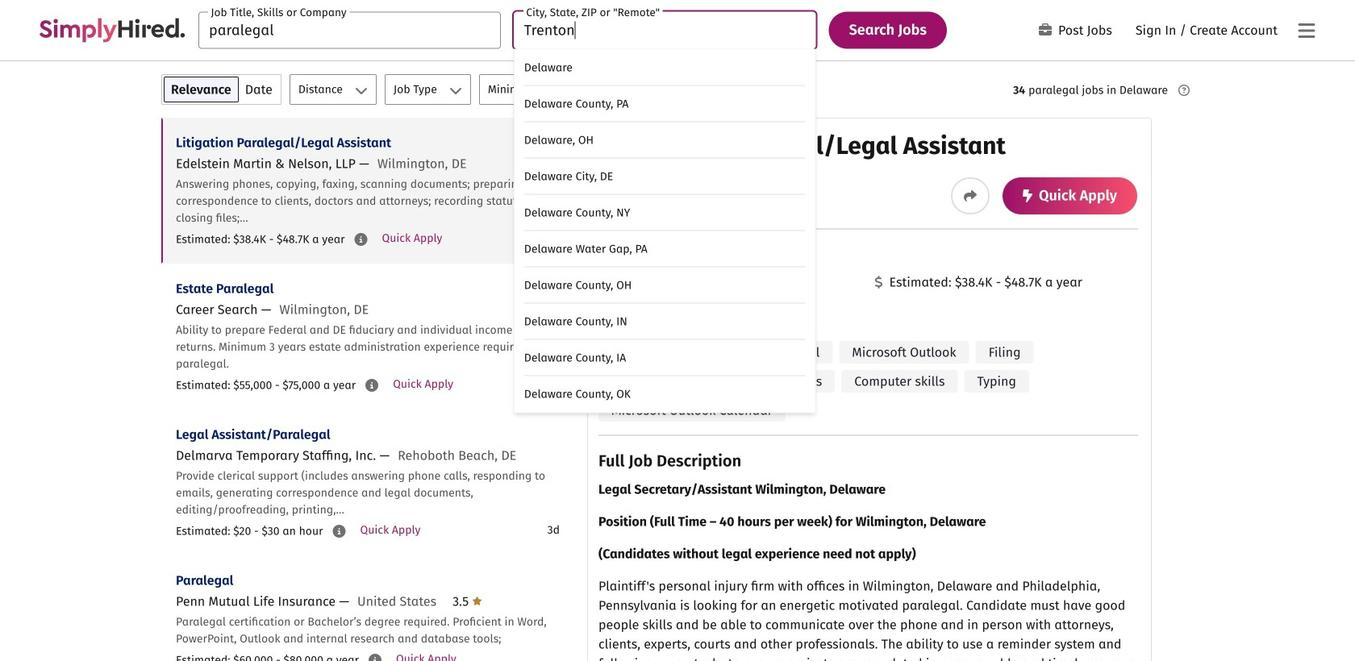 Task type: locate. For each thing, give the bounding box(es) containing it.
2 vertical spatial job salary disclaimer image
[[369, 655, 382, 662]]

0 vertical spatial briefcase image
[[1040, 23, 1052, 36]]

1 vertical spatial job salary disclaimer image
[[333, 525, 346, 538]]

job salary disclaimer image
[[355, 233, 368, 246], [333, 525, 346, 538], [369, 655, 382, 662]]

sponsored jobs disclaimer image
[[1179, 85, 1190, 96]]

0 horizontal spatial briefcase image
[[599, 276, 612, 289]]

None text field
[[199, 12, 501, 49], [514, 12, 816, 49], [199, 12, 501, 49], [514, 12, 816, 49]]

dollar sign image
[[875, 276, 883, 289]]

location dot image
[[601, 200, 611, 213]]

2 horizontal spatial job salary disclaimer image
[[369, 655, 382, 662]]

2 option from the top
[[515, 86, 816, 122]]

bolt lightning image
[[1023, 190, 1033, 203]]

1 horizontal spatial job salary disclaimer image
[[355, 233, 368, 246]]

4 option from the top
[[515, 159, 816, 195]]

0 horizontal spatial job salary disclaimer image
[[333, 525, 346, 538]]

8 option from the top
[[515, 304, 816, 340]]

briefcase image
[[1040, 23, 1052, 36], [599, 276, 612, 289]]

1 horizontal spatial briefcase image
[[1040, 23, 1052, 36]]

None field
[[199, 12, 501, 49], [514, 12, 816, 414], [199, 12, 501, 49], [514, 12, 816, 414]]

option
[[515, 50, 816, 86], [515, 86, 816, 122], [515, 122, 816, 159], [515, 159, 816, 195], [515, 195, 816, 231], [515, 231, 816, 268], [515, 268, 816, 304], [515, 304, 816, 340], [515, 340, 816, 377], [515, 377, 816, 413]]

simplyhired logo image
[[39, 18, 186, 42]]

list box
[[514, 49, 816, 414]]

0 vertical spatial job salary disclaimer image
[[355, 233, 368, 246]]

main menu image
[[1299, 21, 1316, 40]]

share this job image
[[964, 190, 977, 203]]

list
[[161, 118, 575, 662]]



Task type: vqa. For each thing, say whether or not it's contained in the screenshot.
'3.5 out of 5 stars' element inside Target Pharmacist Element
no



Task type: describe. For each thing, give the bounding box(es) containing it.
6 option from the top
[[515, 231, 816, 268]]

7 option from the top
[[515, 268, 816, 304]]

job salary disclaimer image
[[366, 379, 379, 392]]

5 option from the top
[[515, 195, 816, 231]]

litigation paralegal/legal assistant element
[[588, 118, 1153, 662]]

1 vertical spatial briefcase image
[[599, 276, 612, 289]]

star image
[[472, 595, 482, 608]]

3 option from the top
[[515, 122, 816, 159]]

building image
[[601, 176, 611, 189]]

1 option from the top
[[515, 50, 816, 86]]

10 option from the top
[[515, 377, 816, 413]]

3.5 out of 5 stars element
[[453, 594, 482, 610]]

9 option from the top
[[515, 340, 816, 377]]



